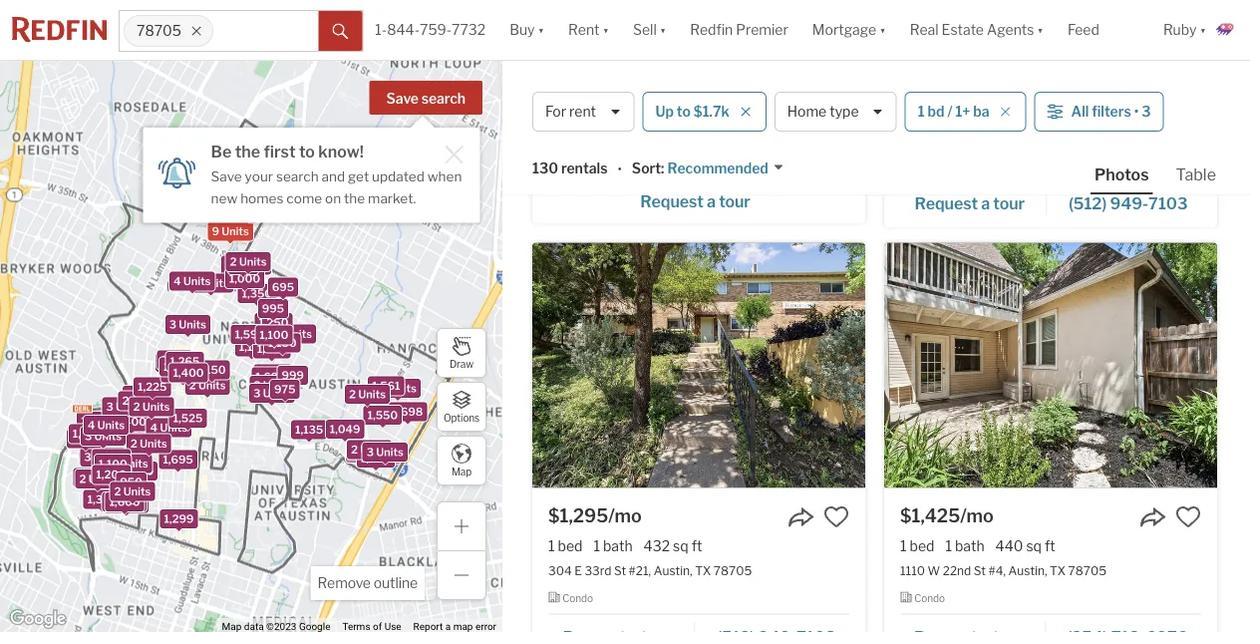 Task type: locate. For each thing, give the bounding box(es) containing it.
3 up 1,527 at the bottom of page
[[106, 400, 113, 413]]

1 horizontal spatial 1,350
[[242, 287, 272, 300]]

save down 844-
[[386, 90, 419, 107]]

1 vertical spatial 304
[[548, 564, 572, 578]]

0 horizontal spatial to
[[299, 142, 315, 161]]

austin, for 304 e 33rd st #20, austin, tx 78705
[[1008, 130, 1047, 145]]

1 horizontal spatial request a tour
[[915, 194, 1025, 213]]

1,200 up 1,375
[[96, 468, 126, 481]]

0 vertical spatial 1,325
[[238, 258, 267, 271]]

0 horizontal spatial request a tour button
[[548, 185, 849, 215]]

1 bed up the 1110
[[900, 538, 935, 555]]

• inside button
[[1134, 103, 1139, 120]]

4
[[174, 275, 181, 288], [379, 382, 387, 395], [88, 419, 95, 432], [150, 421, 158, 434]]

0 vertical spatial 304
[[900, 130, 924, 145]]

3 inside the all filters • 3 button
[[1142, 103, 1151, 120]]

updated
[[372, 168, 425, 184]]

1,400 down 1,699 at left
[[116, 415, 146, 428]]

photo of 1110 w 22nd st #4, austin, tx 78705 image
[[884, 243, 1217, 488]]

search down 759-
[[421, 90, 466, 107]]

1 horizontal spatial 1,425
[[160, 356, 189, 369]]

304 down 1 bd / 1+ ba
[[900, 130, 924, 145]]

0 vertical spatial 1,250
[[259, 316, 289, 329]]

be the first to know! dialog
[[143, 116, 480, 223]]

600 sq ft
[[644, 104, 704, 121]]

• right filters
[[1134, 103, 1139, 120]]

rent up $1,171 /mo
[[568, 21, 600, 38]]

1 horizontal spatial 1,250
[[361, 451, 391, 464]]

photo of 304 e 33rd st #20, austin, tx 78705 image
[[884, 0, 1217, 55]]

to inside be the first to know! dialog
[[299, 142, 315, 161]]

3 units up the 1,265
[[169, 318, 206, 331]]

▾ inside rent ▾ dropdown button
[[603, 21, 609, 38]]

favorite button checkbox left the "$1,425"
[[824, 504, 849, 530]]

0 vertical spatial save
[[386, 90, 419, 107]]

1 vertical spatial 999
[[282, 369, 304, 382]]

None search field
[[213, 11, 318, 51]]

1 vertical spatial to
[[299, 142, 315, 161]]

2 favorite button checkbox from the top
[[824, 504, 849, 530]]

432 up 304 e 33rd st #21, austin, tx 78705
[[644, 538, 670, 555]]

favorite button image
[[824, 71, 849, 96], [1175, 504, 1201, 530]]

4 up 1,295
[[88, 419, 95, 432]]

1,400
[[173, 366, 204, 379], [116, 415, 146, 428]]

request down 304 e 33rd st #20, austin, tx 78705
[[915, 194, 978, 213]]

1,550 down 1,699 at left
[[117, 422, 147, 435]]

0 horizontal spatial 33rd
[[585, 564, 612, 578]]

request a tour button down #20,
[[900, 187, 1047, 217]]

1,400 up 1,525 at the bottom left of page
[[173, 366, 204, 379]]

1,250 down 995
[[259, 316, 289, 329]]

your
[[245, 168, 273, 184]]

▾ for mortgage ▾
[[880, 21, 886, 38]]

feed button
[[1056, 0, 1151, 60]]

1 favorite button checkbox from the top
[[824, 71, 849, 96]]

0 horizontal spatial search
[[276, 168, 319, 184]]

ft
[[694, 104, 704, 121], [1043, 104, 1054, 121], [692, 538, 702, 555], [1045, 538, 1056, 555]]

1
[[918, 103, 925, 120], [548, 104, 555, 121], [594, 104, 600, 121], [900, 104, 907, 121], [946, 104, 952, 121], [548, 538, 555, 555], [594, 538, 600, 555], [900, 538, 907, 555], [946, 538, 952, 555]]

bath for $1,171 /mo
[[603, 104, 633, 121]]

1,550 down 1,561
[[368, 409, 398, 422]]

1 vertical spatial 1,350
[[96, 468, 127, 481]]

1,375
[[87, 493, 117, 506]]

▾ inside mortgage ▾ dropdown button
[[880, 21, 886, 38]]

a down #20,
[[981, 194, 990, 213]]

1 horizontal spatial 432
[[996, 104, 1022, 121]]

0 vertical spatial 999
[[232, 258, 254, 271]]

request down :
[[640, 192, 704, 211]]

bath up '22nd'
[[955, 538, 985, 555]]

when
[[427, 168, 462, 184]]

1 horizontal spatial to
[[677, 103, 691, 120]]

4 down 1,699 at left
[[150, 421, 158, 434]]

3
[[1142, 103, 1151, 120], [169, 318, 176, 331], [275, 328, 282, 341], [253, 387, 261, 400], [106, 400, 113, 413], [85, 430, 92, 443], [367, 445, 374, 458], [350, 447, 357, 460], [84, 451, 91, 464]]

3 left 975
[[253, 387, 261, 400]]

1 bed for $1,171 /mo
[[548, 104, 583, 121]]

all
[[1071, 103, 1089, 120]]

st left #20,
[[966, 130, 978, 145]]

3 down 1,561
[[367, 445, 374, 458]]

0 vertical spatial rent
[[568, 21, 600, 38]]

save inside button
[[386, 90, 419, 107]]

real
[[910, 21, 939, 38]]

0 horizontal spatial 1,400
[[116, 415, 146, 428]]

get
[[348, 168, 369, 184]]

33rd for #21,
[[585, 564, 612, 578]]

favorite button checkbox up type
[[824, 71, 849, 96]]

1 horizontal spatial favorite button image
[[1175, 504, 1201, 530]]

3106
[[548, 130, 578, 145]]

bed up the 1110
[[910, 538, 935, 555]]

1,425 up 1,225
[[160, 356, 189, 369]]

request a tour button
[[548, 185, 849, 215], [900, 187, 1047, 217]]

1,250 down 1,561
[[361, 451, 391, 464]]

tour
[[719, 192, 750, 211], [993, 194, 1025, 213]]

save your search and get updated when new homes come on the market.
[[211, 168, 462, 206]]

tx
[[684, 130, 700, 145], [1050, 130, 1066, 145], [695, 564, 711, 578], [1050, 564, 1066, 578]]

request for right request a tour button
[[915, 194, 978, 213]]

1 horizontal spatial 1,550
[[368, 409, 398, 422]]

request a tour
[[640, 192, 750, 211], [915, 194, 1025, 213]]

6 ▾ from the left
[[1200, 21, 1206, 38]]

sq for $1,171 /mo
[[675, 104, 691, 121]]

1 horizontal spatial 999
[[282, 369, 304, 382]]

1 bd / 1+ ba button
[[905, 92, 1026, 132]]

the inside save your search and get updated when new homes come on the market.
[[344, 190, 365, 206]]

▾ right agents
[[1037, 21, 1044, 38]]

4 units
[[174, 275, 211, 288], [379, 382, 417, 395], [88, 419, 125, 432], [150, 421, 187, 434]]

1 condo from the left
[[562, 592, 593, 604]]

432 sq ft up 304 e 33rd st #21, austin, tx 78705
[[644, 538, 702, 555]]

options
[[444, 412, 480, 424]]

1 vertical spatial the
[[344, 190, 365, 206]]

1 horizontal spatial rent
[[775, 80, 826, 107]]

0 horizontal spatial 1,250
[[259, 316, 289, 329]]

1 horizontal spatial condo
[[914, 592, 945, 604]]

▾ right mortgage at the top
[[880, 21, 886, 38]]

tour down recommended button
[[719, 192, 750, 211]]

to right "first"
[[299, 142, 315, 161]]

3 up 1,125
[[169, 318, 176, 331]]

bath up speedway, on the top of the page
[[603, 104, 633, 121]]

sort
[[632, 160, 661, 177]]

432 sq ft up 304 e 33rd st #20, austin, tx 78705
[[996, 104, 1054, 121]]

4 ▾ from the left
[[880, 21, 886, 38]]

sq up 304 e 33rd st #21, austin, tx 78705
[[673, 538, 689, 555]]

redfin premier button
[[678, 0, 800, 60]]

0 vertical spatial 1,200
[[96, 452, 127, 465]]

bath for $1,295 /mo
[[603, 538, 633, 555]]

1,150 right 1,171
[[268, 337, 297, 350]]

0 vertical spatial 432 sq ft
[[996, 104, 1054, 121]]

save up new
[[211, 168, 242, 184]]

33rd down /
[[937, 130, 964, 145]]

st for $1,295 /mo
[[614, 564, 626, 578]]

0 horizontal spatial 1,425
[[77, 471, 107, 484]]

4 units left 1,000
[[174, 275, 211, 288]]

0 vertical spatial favorite button image
[[824, 71, 849, 96]]

favorite button image
[[824, 504, 849, 530]]

1,350 down 1,000
[[242, 287, 272, 300]]

0 horizontal spatial save
[[211, 168, 242, 184]]

1 horizontal spatial request
[[915, 194, 978, 213]]

1 vertical spatial 1,100
[[98, 458, 127, 471]]

condo for $1,425
[[914, 592, 945, 604]]

1 vertical spatial •
[[618, 161, 622, 178]]

0 vertical spatial 33rd
[[937, 130, 964, 145]]

995
[[262, 302, 284, 315]]

1,325 down the 1,595
[[257, 342, 287, 355]]

ruby ▾
[[1163, 21, 1206, 38]]

432 sq ft
[[996, 104, 1054, 121], [644, 538, 702, 555]]

request a tour button down recommended
[[548, 185, 849, 215]]

austin, down remove 1 bd / 1+ ba icon
[[1008, 130, 1047, 145]]

1,000
[[229, 272, 260, 285]]

request for leftmost request a tour button
[[640, 192, 704, 211]]

remove
[[318, 575, 371, 592]]

austin, down the 440 sq ft
[[1009, 564, 1047, 578]]

9 units
[[212, 225, 249, 238]]

3 down 1,295
[[84, 451, 91, 464]]

0 vertical spatial favorite button checkbox
[[824, 71, 849, 96]]

0 vertical spatial 1,100
[[260, 329, 288, 342]]

bed up 3106 in the top of the page
[[558, 104, 583, 121]]

up to $1.7k button
[[642, 92, 766, 132]]

3106 speedway, austin, tx 78705
[[548, 130, 741, 145]]

1,135
[[295, 423, 323, 436]]

1,295
[[71, 432, 100, 445]]

rent right for
[[775, 80, 826, 107]]

▾ right 'sell'
[[660, 21, 666, 38]]

0 vertical spatial 432
[[996, 104, 1022, 121]]

3 units down 1,171
[[253, 387, 290, 400]]

1,100 up the 700
[[98, 458, 127, 471]]

33rd for #20,
[[937, 130, 964, 145]]

0 horizontal spatial a
[[707, 192, 716, 211]]

1 vertical spatial 33rd
[[585, 564, 612, 578]]

▾ for sell ▾
[[660, 21, 666, 38]]

1 bath for $1,425 /mo
[[946, 538, 985, 555]]

$1,295 /mo
[[548, 505, 642, 527]]

1 vertical spatial 1,425
[[77, 471, 107, 484]]

0 horizontal spatial 432 sq ft
[[644, 538, 702, 555]]

975
[[274, 383, 296, 396]]

1 horizontal spatial save
[[386, 90, 419, 107]]

ruby
[[1163, 21, 1197, 38]]

1 vertical spatial favorite button checkbox
[[824, 504, 849, 530]]

1 ▾ from the left
[[538, 21, 544, 38]]

0 vertical spatial to
[[677, 103, 691, 120]]

a down recommended
[[707, 192, 716, 211]]

sq
[[675, 104, 691, 121], [1025, 104, 1040, 121], [673, 538, 689, 555], [1026, 538, 1042, 555]]

1 horizontal spatial search
[[421, 90, 466, 107]]

2 ▾ from the left
[[603, 21, 609, 38]]

1 bed up 3106 in the top of the page
[[548, 104, 583, 121]]

photo of 3106 speedway, austin, tx 78705 image
[[532, 0, 865, 55]]

1,350 up 1,375
[[96, 468, 127, 481]]

map button
[[437, 436, 487, 486]]

sq right 440
[[1026, 538, 1042, 555]]

sq for $1,295 /mo
[[673, 538, 689, 555]]

1 1,200 from the top
[[96, 452, 127, 465]]

2 condo from the left
[[914, 592, 945, 604]]

condo down w
[[914, 592, 945, 604]]

1 horizontal spatial a
[[981, 194, 990, 213]]

432 up 304 e 33rd st #20, austin, tx 78705
[[996, 104, 1022, 121]]

request a tour down recommended
[[640, 192, 750, 211]]

304
[[900, 130, 924, 145], [548, 564, 572, 578]]

bed down $1,295
[[558, 538, 583, 555]]

1,299
[[164, 513, 194, 526]]

the right on
[[344, 190, 365, 206]]

1-
[[375, 21, 387, 38]]

1,325 up 1,000
[[238, 258, 267, 271]]

search
[[421, 90, 466, 107], [276, 168, 319, 184]]

▾ inside buy ▾ dropdown button
[[538, 21, 544, 38]]

0 horizontal spatial e
[[575, 564, 582, 578]]

estate
[[942, 21, 984, 38]]

304 e 33rd st #20, austin, tx 78705
[[900, 130, 1107, 145]]

new
[[211, 190, 238, 206]]

buy ▾
[[510, 21, 544, 38]]

a for right request a tour button
[[981, 194, 990, 213]]

1 horizontal spatial 304
[[900, 130, 924, 145]]

304 down $1,295
[[548, 564, 572, 578]]

rentals
[[561, 160, 608, 177]]

options button
[[437, 382, 487, 432]]

1 horizontal spatial •
[[1134, 103, 1139, 120]]

0 vertical spatial search
[[421, 90, 466, 107]]

1,425 up 1,375
[[77, 471, 107, 484]]

e down $1,295
[[575, 564, 582, 578]]

1 vertical spatial search
[[276, 168, 319, 184]]

1 bath
[[594, 104, 633, 121], [946, 104, 985, 121], [594, 538, 633, 555], [946, 538, 985, 555]]

• left sort
[[618, 161, 622, 178]]

▾ inside real estate agents ▾ link
[[1037, 21, 1044, 38]]

• for rentals
[[618, 161, 622, 178]]

5 ▾ from the left
[[1037, 21, 1044, 38]]

0 horizontal spatial request
[[640, 192, 704, 211]]

save inside save your search and get updated when new homes come on the market.
[[211, 168, 242, 184]]

up to $1.7k
[[655, 103, 730, 120]]

1 horizontal spatial 432 sq ft
[[996, 104, 1054, 121]]

999
[[232, 258, 254, 271], [282, 369, 304, 382]]

▾ right ruby
[[1200, 21, 1206, 38]]

outline
[[374, 575, 418, 592]]

4 left options button
[[379, 382, 387, 395]]

1 horizontal spatial the
[[344, 190, 365, 206]]

bed
[[558, 104, 583, 121], [910, 104, 935, 121], [558, 538, 583, 555], [910, 538, 935, 555]]

1 vertical spatial rent
[[775, 80, 826, 107]]

1 bed left /
[[900, 104, 935, 121]]

0 vertical spatial the
[[235, 142, 260, 161]]

949-
[[1110, 194, 1149, 213]]

1,561
[[372, 380, 400, 393]]

0 horizontal spatial condo
[[562, 592, 593, 604]]

real estate agents ▾
[[910, 21, 1044, 38]]

0 vertical spatial e
[[927, 130, 934, 145]]

favorite button checkbox
[[824, 71, 849, 96], [824, 504, 849, 530]]

all filters • 3
[[1071, 103, 1151, 120]]

440 sq ft
[[996, 538, 1056, 555]]

0 vertical spatial 1,425
[[160, 356, 189, 369]]

austin, right #21, at the right bottom of the page
[[654, 564, 693, 578]]

1 vertical spatial save
[[211, 168, 242, 184]]

recommended
[[667, 160, 769, 177]]

3 units down 1,049
[[350, 447, 387, 460]]

• for filters
[[1134, 103, 1139, 120]]

759-
[[420, 21, 452, 38]]

0 horizontal spatial 432
[[644, 538, 670, 555]]

3 units down 995
[[275, 328, 312, 341]]

condo down 304 e 33rd st #21, austin, tx 78705
[[562, 592, 593, 604]]

submit search image
[[332, 24, 348, 40]]

bath up #21, at the right bottom of the page
[[603, 538, 633, 555]]

real estate agents ▾ button
[[898, 0, 1056, 60]]

3 down 1,527 at the bottom of page
[[85, 430, 92, 443]]

for rent button
[[532, 92, 634, 132]]

tx for 304 e 33rd st #20, austin, tx 78705
[[1050, 130, 1066, 145]]

1 horizontal spatial e
[[927, 130, 934, 145]]

0 horizontal spatial •
[[618, 161, 622, 178]]

request a tour down #20,
[[915, 194, 1025, 213]]

filters
[[1092, 103, 1131, 120]]

3 ▾ from the left
[[660, 21, 666, 38]]

speedway,
[[580, 130, 640, 145]]

1 bed
[[548, 104, 583, 121], [900, 104, 935, 121], [548, 538, 583, 555], [900, 538, 935, 555]]

1,200 up the 700
[[96, 452, 127, 465]]

e for 304 e 33rd st #20, austin, tx 78705
[[927, 130, 934, 145]]

304 for 304 e 33rd st #20, austin, tx 78705
[[900, 130, 924, 145]]

▾ left 'sell'
[[603, 21, 609, 38]]

0 horizontal spatial 304
[[548, 564, 572, 578]]

tour down 304 e 33rd st #20, austin, tx 78705
[[993, 194, 1025, 213]]

1 horizontal spatial 33rd
[[937, 130, 964, 145]]

7103
[[1149, 194, 1188, 213]]

1,309
[[73, 427, 103, 440]]

sq right remove 1 bd / 1+ ba icon
[[1025, 104, 1040, 121]]

premier
[[736, 21, 788, 38]]

search up come
[[276, 168, 319, 184]]

1 vertical spatial e
[[575, 564, 582, 578]]

request
[[640, 192, 704, 211], [915, 194, 978, 213]]

to right up on the top
[[677, 103, 691, 120]]

1 vertical spatial 1,200
[[96, 468, 126, 481]]

st left #4,
[[974, 564, 986, 578]]

• inside "130 rentals •"
[[618, 161, 622, 178]]

0 vertical spatial •
[[1134, 103, 1139, 120]]

▾ inside sell ▾ dropdown button
[[660, 21, 666, 38]]

0 horizontal spatial 1,350
[[96, 468, 127, 481]]

condo
[[562, 592, 593, 604], [914, 592, 945, 604]]

buy
[[510, 21, 535, 38]]

1,200
[[96, 452, 127, 465], [96, 468, 126, 481]]

real estate agents ▾ link
[[910, 0, 1044, 60]]

0 horizontal spatial 1,550
[[117, 422, 147, 435]]

0 horizontal spatial rent
[[568, 21, 600, 38]]

favorite button checkbox
[[1175, 504, 1201, 530]]

78705
[[137, 22, 181, 39], [532, 80, 604, 107], [703, 130, 741, 145], [1068, 130, 1107, 145], [714, 564, 752, 578], [1068, 564, 1107, 578]]

1 bed for $1,295 /mo
[[548, 538, 583, 555]]

1 vertical spatial favorite button image
[[1175, 504, 1201, 530]]

e down bd
[[927, 130, 934, 145]]

0 vertical spatial 1,400
[[173, 366, 204, 379]]

st left #21, at the right bottom of the page
[[614, 564, 626, 578]]

sell ▾
[[633, 21, 666, 38]]

sq right up on the top
[[675, 104, 691, 121]]

0 horizontal spatial 1,100
[[98, 458, 127, 471]]

0 horizontal spatial favorite button image
[[824, 71, 849, 96]]

3 down 995
[[275, 328, 282, 341]]

$1.7k
[[694, 103, 730, 120]]

304 e 33rd st #21, austin, tx 78705
[[548, 564, 752, 578]]



Task type: vqa. For each thing, say whether or not it's contained in the screenshot.
1st the Francisco,
no



Task type: describe. For each thing, give the bounding box(es) containing it.
4 units up 1,698
[[379, 382, 417, 395]]

bed for $1,425 /mo
[[910, 538, 935, 555]]

1,225
[[138, 380, 167, 393]]

search inside button
[[421, 90, 466, 107]]

695
[[272, 281, 294, 294]]

sell
[[633, 21, 657, 38]]

2 1,200 from the top
[[96, 468, 126, 481]]

mortgage ▾
[[812, 21, 886, 38]]

ft for $1,295 /mo
[[692, 538, 702, 555]]

1-844-759-7732 link
[[375, 21, 486, 38]]

0 horizontal spatial request a tour
[[640, 192, 750, 211]]

1 horizontal spatial tour
[[993, 194, 1025, 213]]

1,699
[[126, 389, 157, 402]]

1110 w 22nd st #4, austin, tx 78705
[[900, 564, 1107, 578]]

sq for $1,425 /mo
[[1026, 538, 1042, 555]]

ba
[[973, 103, 990, 120]]

/mo for $1,295
[[608, 505, 642, 527]]

1,049
[[330, 423, 360, 436]]

austin, for 1110 w 22nd st #4, austin, tx 78705
[[1009, 564, 1047, 578]]

favorite button checkbox for $1,171 /mo
[[824, 71, 849, 96]]

map region
[[0, 0, 537, 632]]

rent inside dropdown button
[[568, 21, 600, 38]]

1,150 down the 1,265
[[194, 372, 223, 385]]

1-844-759-7732
[[375, 21, 486, 38]]

3 units up 1,527 at the bottom of page
[[106, 400, 143, 413]]

e for 304 e 33rd st #21, austin, tx 78705
[[575, 564, 582, 578]]

type
[[830, 103, 859, 120]]

remove 78705 image
[[190, 25, 202, 37]]

600
[[644, 104, 672, 121]]

st for $1,425 /mo
[[974, 564, 986, 578]]

bath for $1,425 /mo
[[955, 538, 985, 555]]

700
[[100, 480, 122, 493]]

apartments
[[609, 80, 735, 107]]

(512) 949-7103 link
[[1047, 185, 1201, 219]]

favorite button image for $1,425 /mo
[[1175, 504, 1201, 530]]

1 vertical spatial 1,400
[[116, 415, 146, 428]]

be the first to know!
[[211, 142, 364, 161]]

3 down 1,049
[[350, 447, 357, 460]]

3 units down 1,295
[[84, 451, 121, 464]]

redfin
[[690, 21, 733, 38]]

/mo for $1,171
[[602, 72, 635, 93]]

:
[[661, 160, 664, 177]]

1+
[[955, 103, 970, 120]]

ft for $1,425 /mo
[[1045, 538, 1056, 555]]

▾ for ruby ▾
[[1200, 21, 1206, 38]]

w
[[928, 564, 940, 578]]

sell ▾ button
[[633, 0, 666, 60]]

mortgage
[[812, 21, 877, 38]]

on
[[325, 190, 341, 206]]

save for save your search and get updated when new homes come on the market.
[[211, 168, 242, 184]]

redfin premier
[[690, 21, 788, 38]]

$1,171 /mo
[[548, 72, 635, 93]]

1,595
[[235, 328, 265, 341]]

and
[[322, 168, 345, 184]]

0 vertical spatial 1,350
[[242, 287, 272, 300]]

austin, for 304 e 33rd st #21, austin, tx 78705
[[654, 564, 693, 578]]

all filters • 3 button
[[1034, 92, 1164, 132]]

1 vertical spatial 1,250
[[361, 451, 391, 464]]

bed left /
[[910, 104, 935, 121]]

remove 1 bd / 1+ ba image
[[1000, 106, 1012, 118]]

save for save search
[[386, 90, 419, 107]]

1 bd / 1+ ba
[[918, 103, 990, 120]]

1,175
[[71, 430, 98, 443]]

google image
[[5, 606, 71, 632]]

to inside the up to $1.7k "button"
[[677, 103, 691, 120]]

tx for 304 e 33rd st #21, austin, tx 78705
[[695, 564, 711, 578]]

▾ for rent ▾
[[603, 21, 609, 38]]

1,150 right 1,125
[[197, 363, 226, 376]]

bath right /
[[955, 104, 985, 121]]

bed for $1,295 /mo
[[558, 538, 583, 555]]

table
[[1176, 165, 1216, 184]]

1,450
[[123, 465, 154, 477]]

7
[[106, 496, 113, 508]]

/mo for $1,425
[[960, 505, 994, 527]]

for rent
[[545, 103, 596, 120]]

1 vertical spatial 432 sq ft
[[644, 538, 702, 555]]

$1,295
[[548, 505, 608, 527]]

1,527
[[81, 415, 110, 428]]

/
[[948, 103, 953, 120]]

save search
[[386, 90, 466, 107]]

austin, down 600 at the top right
[[643, 130, 682, 145]]

rent ▾ button
[[568, 0, 609, 60]]

draw button
[[437, 328, 487, 378]]

1 horizontal spatial 1,100
[[260, 329, 288, 342]]

be
[[211, 142, 232, 161]]

4 left 1,000
[[174, 275, 181, 288]]

130
[[532, 160, 558, 177]]

1 vertical spatial 432
[[644, 538, 670, 555]]

search inside save your search and get updated when new homes come on the market.
[[276, 168, 319, 184]]

photos
[[1095, 165, 1149, 184]]

1 horizontal spatial 1,400
[[173, 366, 204, 379]]

1 bath for $1,295 /mo
[[594, 538, 633, 555]]

0 horizontal spatial 999
[[232, 258, 254, 271]]

bed for $1,171 /mo
[[558, 104, 583, 121]]

1,171
[[239, 340, 265, 353]]

#21,
[[629, 564, 651, 578]]

3 units down 1,527 at the bottom of page
[[85, 430, 122, 443]]

homes
[[240, 190, 284, 206]]

recommended button
[[664, 159, 784, 178]]

130 rentals •
[[532, 160, 622, 178]]

▾ for buy ▾
[[538, 21, 544, 38]]

1 inside 1 bd / 1+ ba button
[[918, 103, 925, 120]]

tx for 1110 w 22nd st #4, austin, tx 78705
[[1050, 564, 1066, 578]]

22nd
[[943, 564, 971, 578]]

1 bath for $1,171 /mo
[[594, 104, 633, 121]]

mortgage ▾ button
[[812, 0, 886, 60]]

440
[[996, 538, 1023, 555]]

$1,171
[[548, 72, 602, 93]]

3 units down 1,698
[[367, 445, 404, 458]]

/mo for $1,225
[[959, 72, 993, 93]]

(512)
[[1069, 194, 1107, 213]]

buy ▾ button
[[498, 0, 556, 60]]

7 units
[[106, 496, 142, 508]]

up
[[655, 103, 674, 120]]

$1,425
[[900, 505, 960, 527]]

save search button
[[369, 81, 483, 115]]

1 vertical spatial 1,325
[[257, 342, 287, 355]]

mortgage ▾ button
[[800, 0, 898, 60]]

$1,225 /mo
[[900, 72, 993, 93]]

1 bed for $1,425 /mo
[[900, 538, 935, 555]]

first
[[264, 142, 296, 161]]

rent
[[569, 103, 596, 120]]

rent ▾ button
[[556, 0, 621, 60]]

(512) 949-7103
[[1069, 194, 1188, 213]]

sort :
[[632, 160, 664, 177]]

0 horizontal spatial the
[[235, 142, 260, 161]]

photo of 304 e 33rd st #21, austin, tx 78705 image
[[532, 243, 865, 488]]

304 for 304 e 33rd st #21, austin, tx 78705
[[548, 564, 572, 578]]

remove outline button
[[311, 566, 425, 600]]

favorite button checkbox for $1,295 /mo
[[824, 504, 849, 530]]

1,525
[[173, 412, 203, 425]]

4 units up 1,295
[[88, 419, 125, 432]]

home
[[787, 103, 827, 120]]

ft for $1,171 /mo
[[694, 104, 704, 121]]

remove up to $1.7k image
[[740, 106, 751, 118]]

1 horizontal spatial request a tour button
[[900, 187, 1047, 217]]

1,698
[[393, 405, 423, 418]]

user photo image
[[1214, 18, 1238, 42]]

#4,
[[988, 564, 1006, 578]]

favorite button image for $1,171 /mo
[[824, 71, 849, 96]]

condo for $1,295
[[562, 592, 593, 604]]

bd
[[928, 103, 945, 120]]

4 units down 1,699 at left
[[150, 421, 187, 434]]

0 horizontal spatial tour
[[719, 192, 750, 211]]

78705 apartments for rent
[[532, 80, 826, 107]]

a for leftmost request a tour button
[[707, 192, 716, 211]]

know!
[[318, 142, 364, 161]]



